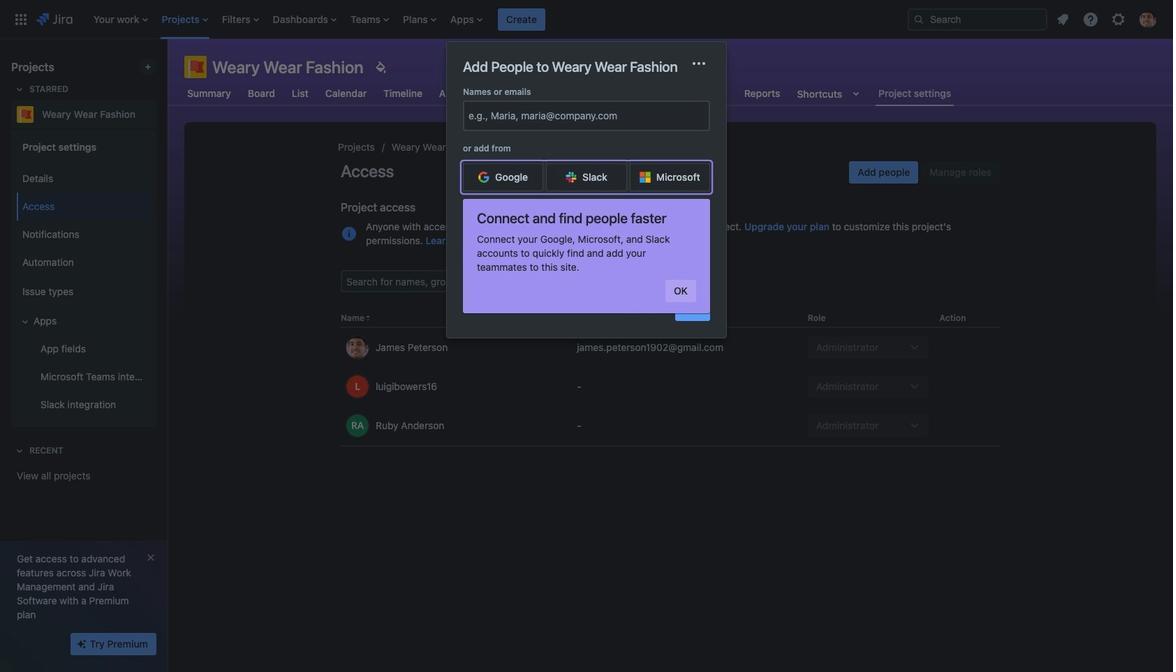 Task type: vqa. For each thing, say whether or not it's contained in the screenshot.
list to the right
yes



Task type: describe. For each thing, give the bounding box(es) containing it.
Search for names, groups or email addresses text field
[[342, 272, 557, 291]]

collapse recent projects image
[[11, 443, 28, 460]]

project access image
[[341, 226, 358, 242]]

2 list item from the left
[[158, 0, 212, 39]]

5 list item from the left
[[346, 0, 393, 39]]

3 list item from the left
[[218, 0, 263, 39]]

expand image
[[17, 314, 34, 330]]

4 list item from the left
[[269, 0, 341, 39]]

1 horizontal spatial list
[[1051, 7, 1165, 32]]

8 list item from the left
[[498, 0, 545, 39]]



Task type: locate. For each thing, give the bounding box(es) containing it.
list item
[[89, 0, 152, 39], [158, 0, 212, 39], [218, 0, 263, 39], [269, 0, 341, 39], [346, 0, 393, 39], [399, 0, 441, 39], [446, 0, 487, 39], [498, 0, 545, 39]]

1 list item from the left
[[89, 0, 152, 39]]

collapse starred projects image
[[11, 81, 28, 98]]

search image
[[914, 14, 925, 25]]

people and their roles element
[[341, 309, 1000, 447]]

group
[[14, 129, 151, 427], [14, 161, 151, 423], [850, 161, 1000, 184]]

tab list
[[176, 81, 963, 106]]

jira image
[[36, 11, 72, 28], [36, 11, 72, 28]]

Search field
[[908, 8, 1048, 30]]

banner
[[0, 0, 1173, 39]]

close premium upgrade banner image
[[145, 553, 156, 564]]

7 list item from the left
[[446, 0, 487, 39]]

None search field
[[908, 8, 1048, 30]]

0 horizontal spatial list
[[86, 0, 897, 39]]

6 list item from the left
[[399, 0, 441, 39]]

list
[[86, 0, 897, 39], [1051, 7, 1165, 32]]

primary element
[[8, 0, 897, 39]]



